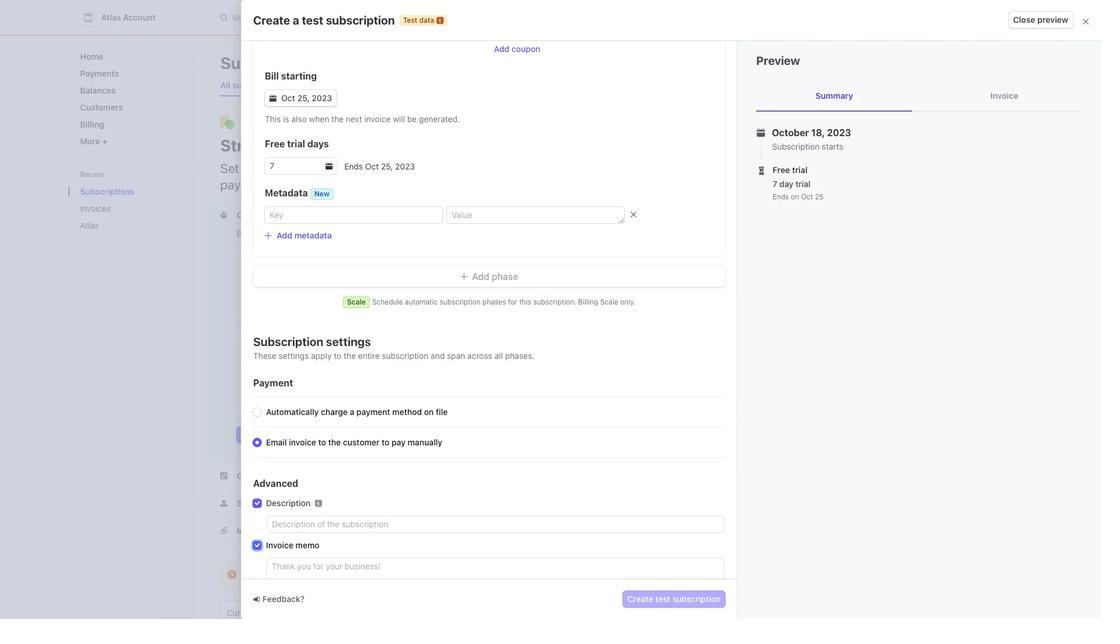 Task type: locate. For each thing, give the bounding box(es) containing it.
create inside 0.5% on recurring payments create subscriptions, offer trials or discounts, and effortlessly manage recurring billing.
[[768, 172, 793, 182]]

0 horizontal spatial atlas
[[80, 220, 99, 230]]

to left pay
[[382, 437, 390, 447]]

be
[[407, 114, 417, 124]]

0 horizontal spatial svg image
[[270, 95, 277, 102]]

1 horizontal spatial oct
[[365, 161, 379, 171]]

billing left the operations
[[358, 161, 391, 176]]

free for free trial days
[[265, 139, 285, 149]]

on left tier
[[414, 268, 424, 278]]

test for test clocks
[[303, 80, 319, 90]]

payments
[[80, 68, 119, 78]]

1 vertical spatial 2023
[[827, 127, 851, 138]]

0 horizontal spatial manage
[[283, 161, 328, 176]]

atlas left account
[[101, 12, 121, 22]]

2 vertical spatial oct
[[801, 192, 813, 201]]

payments link
[[75, 64, 188, 83]]

view
[[486, 301, 504, 311], [246, 390, 265, 400], [486, 390, 504, 400]]

manage
[[283, 161, 328, 176], [813, 182, 843, 192]]

subscription down october
[[772, 141, 820, 151]]

1 of from the left
[[311, 268, 318, 278]]

svg image inside add phase button
[[460, 273, 467, 280]]

the left customer
[[328, 437, 341, 447]]

2 horizontal spatial oct
[[801, 192, 813, 201]]

1 horizontal spatial settings
[[326, 335, 371, 348]]

1 horizontal spatial atlas
[[101, 12, 121, 22]]

data
[[551, 36, 567, 43]]

test inside tab list
[[303, 80, 319, 90]]

home
[[80, 51, 103, 61]]

across
[[467, 351, 492, 361]]

1 vertical spatial subscription.
[[533, 298, 576, 306]]

a right in
[[439, 357, 443, 367]]

generated.
[[419, 114, 460, 124]]

2 horizontal spatial test
[[403, 15, 417, 24]]

balances
[[80, 85, 116, 95]]

0 horizontal spatial of
[[311, 268, 318, 278]]

0 vertical spatial 25,
[[297, 93, 310, 103]]

1 horizontal spatial invoice
[[991, 91, 1019, 101]]

of right tier
[[440, 268, 448, 278]]

1 horizontal spatial svg image
[[301, 431, 308, 438]]

your up you
[[269, 210, 287, 220]]

based up customers
[[276, 344, 303, 355]]

1 vertical spatial model
[[545, 344, 572, 355]]

view docs button down "cycle."
[[239, 382, 300, 403]]

svg image down "automatically"
[[301, 431, 308, 438]]

common
[[347, 229, 379, 238]]

memo
[[296, 540, 320, 550]]

atlas inside "link"
[[80, 220, 99, 230]]

a right charge
[[350, 407, 354, 417]]

1 vertical spatial subscription
[[253, 335, 323, 348]]

trial for 7
[[792, 165, 808, 175]]

payments up offer
[[838, 157, 875, 167]]

1 horizontal spatial free
[[773, 165, 790, 175]]

test up feedback? button
[[244, 570, 260, 580]]

2 vertical spatial 2023
[[395, 161, 415, 171]]

subscription. down determine
[[486, 280, 535, 290]]

billing link
[[75, 115, 188, 134]]

scenarios
[[403, 570, 439, 580]]

choice
[[283, 268, 308, 278]]

oct up is at the top left of the page
[[281, 93, 295, 103]]

payment
[[253, 378, 293, 388]]

1 horizontal spatial test
[[303, 80, 319, 90]]

1 vertical spatial add
[[277, 230, 292, 240]]

cycle.
[[271, 369, 293, 379]]

0 horizontal spatial invoice
[[266, 540, 293, 550]]

through
[[441, 570, 471, 580]]

create pricing
[[241, 430, 296, 440]]

a
[[293, 13, 299, 27], [277, 268, 281, 278], [665, 268, 670, 278], [439, 357, 443, 367], [350, 407, 354, 417]]

billing down october
[[780, 141, 804, 151]]

2023 for 25,
[[312, 93, 332, 103]]

0 vertical spatial invoice
[[364, 114, 391, 124]]

on right 0.5%
[[790, 157, 799, 167]]

billing for billing starter
[[780, 141, 804, 151]]

0 vertical spatial oct
[[281, 93, 295, 103]]

invoice memo
[[266, 540, 320, 550]]

1 vertical spatial ends
[[773, 192, 789, 201]]

scale down free trial 7 day trial ends on oct 25
[[794, 204, 815, 214]]

and left "prices"
[[538, 357, 552, 367]]

svg image
[[766, 60, 773, 67], [270, 95, 277, 102]]

view docs button down model.
[[479, 382, 540, 403]]

0 vertical spatial trial
[[287, 139, 305, 149]]

clocks up oct 25, 2023
[[321, 80, 347, 90]]

view docs down phase
[[486, 301, 525, 311]]

atlas for atlas
[[80, 220, 99, 230]]

pricing inside 'dropdown button'
[[289, 210, 317, 220]]

to left help
[[617, 357, 624, 367]]

oct
[[281, 93, 295, 103], [365, 161, 379, 171], [801, 192, 813, 201]]

models.
[[446, 229, 476, 238]]

1 horizontal spatial ends
[[773, 192, 789, 201]]

coupon
[[512, 44, 541, 54]]

0 horizontal spatial svg image
[[220, 212, 227, 219]]

subscriptions inside "recent" element
[[80, 186, 135, 196]]

these
[[253, 351, 276, 361]]

1 horizontal spatial test
[[510, 570, 525, 580]]

0 vertical spatial subscription
[[772, 141, 820, 151]]

0 vertical spatial svg image
[[766, 60, 773, 67]]

billing for billing
[[80, 119, 104, 129]]

to right apply
[[334, 351, 341, 361]]

view docs for seat
[[486, 301, 525, 311]]

0 vertical spatial atlas
[[101, 12, 121, 22]]

oct down this is also when the next invoice will be generated.
[[365, 161, 379, 171]]

1 vertical spatial test
[[303, 80, 319, 90]]

tier
[[426, 268, 438, 278]]

1 vertical spatial svg image
[[460, 273, 467, 280]]

create
[[253, 13, 290, 27], [768, 172, 793, 182], [241, 430, 267, 440], [628, 594, 653, 604]]

view docs button for charge
[[239, 382, 300, 403]]

docs for charge
[[267, 390, 286, 400]]

atlas down invoices
[[80, 220, 99, 230]]

0 vertical spatial manage
[[283, 161, 328, 176]]

a right search
[[293, 13, 299, 27]]

balances link
[[75, 81, 188, 100]]

3 of from the left
[[605, 268, 613, 278]]

and inside subscription settings these settings apply to the entire subscription and span across all phases.
[[431, 351, 445, 361]]

and right discounts,
[[943, 172, 957, 182]]

based left how
[[318, 357, 341, 367]]

phases.
[[505, 351, 535, 361]]

metadata
[[265, 188, 308, 198]]

0 vertical spatial free
[[265, 139, 285, 149]]

subscription
[[326, 13, 395, 27], [440, 298, 481, 306], [382, 351, 429, 361], [673, 594, 721, 604]]

create for create a test subscription
[[253, 13, 290, 27]]

svg image for subscriptions
[[766, 60, 773, 67]]

also
[[291, 114, 307, 124]]

0 vertical spatial test
[[302, 13, 323, 27]]

ends inside free trial 7 day trial ends on oct 25
[[773, 192, 789, 201]]

2023 inside the 'october 18, 2023 subscription starts'
[[827, 127, 851, 138]]

will
[[393, 114, 405, 124]]

add for add metadata
[[277, 230, 292, 240]]

2023 inside button
[[312, 93, 332, 103]]

2 vertical spatial subscriptions
[[80, 186, 135, 196]]

25,
[[297, 93, 310, 103], [381, 161, 393, 171]]

svg image down subscriptions
[[270, 95, 277, 102]]

billing inside billing link
[[80, 119, 104, 129]]

revenue
[[546, 161, 591, 176]]

1 horizontal spatial 25,
[[381, 161, 393, 171]]

close
[[1013, 15, 1036, 25]]

invoice
[[991, 91, 1019, 101], [266, 540, 293, 550]]

of down best
[[311, 268, 318, 278]]

1 vertical spatial trial
[[792, 165, 808, 175]]

0 horizontal spatial settings
[[279, 351, 309, 361]]

1 vertical spatial svg image
[[270, 95, 277, 102]]

0 horizontal spatial model
[[320, 210, 344, 220]]

free inside free trial 7 day trial ends on oct 25
[[773, 165, 790, 175]]

invoice for invoice memo
[[266, 540, 293, 550]]

globally.
[[278, 177, 323, 192]]

subscription. inside seat based determine price by the number of people using a subscription.
[[486, 280, 535, 290]]

phase
[[492, 271, 518, 282]]

2 vertical spatial test
[[244, 570, 260, 580]]

the left entire
[[344, 351, 356, 361]]

2023 down test clocks on the left top of page
[[312, 93, 332, 103]]

add phase button
[[253, 266, 725, 287]]

billing right simulate
[[378, 570, 400, 580]]

1 horizontal spatial invoice
[[364, 114, 391, 124]]

a right using
[[665, 268, 670, 278]]

test inside create test subscription button
[[656, 594, 671, 604]]

0 horizontal spatial oct
[[281, 93, 295, 103]]

model up "about"
[[320, 210, 344, 220]]

0 vertical spatial svg image
[[220, 212, 227, 219]]

pricing up products
[[513, 344, 543, 355]]

25, up also
[[297, 93, 310, 103]]

and right "use"
[[431, 351, 445, 361]]

1 horizontal spatial clocks
[[527, 570, 551, 580]]

docs for model
[[506, 390, 525, 400]]

2023 up starts
[[827, 127, 851, 138]]

recurring right accept
[[659, 161, 709, 176]]

payments inside the streamline your billing workflows set up and manage your billing operations to capture more revenue and accept recurring payments globally.
[[220, 177, 275, 192]]

on left how
[[343, 357, 352, 367]]

0 vertical spatial 2023
[[312, 93, 332, 103]]

the right by
[[559, 268, 572, 278]]

1 horizontal spatial payments
[[838, 157, 875, 167]]

0 vertical spatial model
[[320, 210, 344, 220]]

recurring left billing.
[[845, 182, 879, 192]]

your inside 'dropdown button'
[[269, 210, 287, 220]]

subscriptions up subscriptions
[[220, 53, 327, 72]]

trial up "day" at the top
[[792, 165, 808, 175]]

much
[[372, 357, 393, 367]]

0 horizontal spatial payments
[[220, 177, 275, 192]]

invoice left will
[[364, 114, 391, 124]]

1 horizontal spatial of
[[440, 268, 448, 278]]

your for integrations
[[262, 570, 279, 580]]

0 horizontal spatial test
[[244, 570, 260, 580]]

invoices link
[[75, 199, 171, 218]]

ends down next
[[344, 161, 363, 171]]

test clocks
[[303, 80, 347, 90]]

1 vertical spatial test
[[510, 570, 525, 580]]

people
[[615, 268, 641, 278]]

subscription up customers
[[253, 335, 323, 348]]

pricing down see on the bottom of page
[[486, 369, 511, 379]]

0 horizontal spatial subscription
[[253, 335, 323, 348]]

better-
[[274, 255, 304, 266]]

file
[[436, 407, 448, 417]]

add left coupon
[[494, 44, 509, 54]]

view docs button
[[479, 293, 540, 314], [239, 382, 300, 403], [479, 382, 540, 403]]

Thank you for your business! text field
[[267, 558, 724, 598]]

pricing left models.
[[418, 229, 444, 238]]

docs down payment
[[267, 390, 286, 400]]

0 horizontal spatial add
[[277, 230, 292, 240]]

1 vertical spatial manage
[[813, 182, 843, 192]]

customers
[[80, 102, 123, 112]]

add down 'seat'
[[472, 271, 490, 282]]

good-better-best provide a choice of escalating prices, based on tier of service.
[[246, 255, 448, 290]]

0 vertical spatial invoice
[[991, 91, 1019, 101]]

of inside seat based determine price by the number of people using a subscription.
[[605, 268, 613, 278]]

2 horizontal spatial svg image
[[460, 273, 467, 280]]

add for add phase
[[472, 271, 490, 282]]

test your integrations and simulate billing scenarios through time with test clocks .
[[244, 570, 554, 580]]

view docs for other
[[486, 390, 525, 400]]

test clocks link
[[510, 570, 551, 580]]

billing
[[80, 119, 104, 129], [780, 141, 804, 151], [768, 204, 792, 214], [578, 298, 598, 306]]

1 vertical spatial 25,
[[381, 161, 393, 171]]

view for other pricing model
[[486, 390, 504, 400]]

2 vertical spatial svg image
[[301, 431, 308, 438]]

based right prices,
[[389, 268, 412, 278]]

1 horizontal spatial svg image
[[766, 60, 773, 67]]

ends down effortlessly
[[773, 192, 789, 201]]

0 horizontal spatial ends
[[344, 161, 363, 171]]

recent element
[[68, 182, 197, 235]]

1 vertical spatial payments
[[220, 177, 275, 192]]

billing down 'charge'
[[246, 369, 268, 379]]

preview
[[756, 54, 800, 67]]

svg image inside "oct 25, 2023" button
[[270, 95, 277, 102]]

2 horizontal spatial scale
[[794, 204, 815, 214]]

1 vertical spatial settings
[[279, 351, 309, 361]]

1 horizontal spatial subscription
[[772, 141, 820, 151]]

tab list
[[216, 75, 986, 96], [756, 81, 1083, 112]]

atlas inside button
[[101, 12, 121, 22]]

customer
[[343, 437, 380, 447]]

of
[[311, 268, 318, 278], [440, 268, 448, 278], [605, 268, 613, 278]]

docs for determine
[[506, 301, 525, 311]]

method
[[392, 407, 422, 417]]

this
[[265, 114, 281, 124]]

view for usage based
[[246, 390, 265, 400]]

and inside 0.5% on recurring payments create subscriptions, offer trials or discounts, and effortlessly manage recurring billing.
[[943, 172, 957, 182]]

manage up "25"
[[813, 182, 843, 192]]

1 vertical spatial invoice
[[289, 437, 316, 447]]

manage up globally.
[[283, 161, 328, 176]]

0 vertical spatial add
[[494, 44, 509, 54]]

billing.
[[881, 182, 906, 192]]

create inside create test subscription button
[[628, 594, 653, 604]]

svg image inside filter popup button
[[766, 60, 773, 67]]

0 vertical spatial subscriptions
[[220, 53, 327, 72]]

pricing up learn
[[289, 210, 317, 220]]

add metadata button
[[265, 230, 332, 240]]

0 vertical spatial subscription.
[[486, 280, 535, 290]]

0 horizontal spatial free
[[265, 139, 285, 149]]

view down see on the bottom of page
[[486, 390, 504, 400]]

view down payment
[[246, 390, 265, 400]]

2 vertical spatial add
[[472, 271, 490, 282]]

core navigation links element
[[75, 47, 188, 151]]

oct left "25"
[[801, 192, 813, 201]]

1 horizontal spatial add
[[472, 271, 490, 282]]

to
[[456, 161, 467, 176], [334, 351, 341, 361], [617, 357, 624, 367], [318, 437, 326, 447], [382, 437, 390, 447]]

this is also when the next invoice will be generated.
[[265, 114, 460, 124]]

0 horizontal spatial clocks
[[321, 80, 347, 90]]

billing up the more
[[80, 119, 104, 129]]

1 horizontal spatial model
[[545, 344, 572, 355]]

0 horizontal spatial 2023
[[312, 93, 332, 103]]

based
[[508, 255, 534, 266], [389, 268, 412, 278], [276, 344, 303, 355], [318, 357, 341, 367]]

create for create pricing
[[241, 430, 267, 440]]

days
[[307, 139, 329, 149]]

a inside the good-better-best provide a choice of escalating prices, based on tier of service.
[[277, 268, 281, 278]]

add down choose your pricing model 'dropdown button'
[[277, 230, 292, 240]]

before you start, learn about common recurring pricing models.
[[237, 229, 476, 238]]

2 horizontal spatial add
[[494, 44, 509, 54]]

billing for billing scale
[[768, 204, 792, 214]]

charge
[[321, 407, 348, 417]]

invoice inside tab list
[[991, 91, 1019, 101]]

of left people at right
[[605, 268, 613, 278]]

oct 25, 2023 button
[[265, 90, 337, 106]]

view docs button down phase
[[479, 293, 540, 314]]

settings up "cycle."
[[279, 351, 309, 361]]

best
[[304, 255, 323, 266]]

view docs
[[486, 301, 525, 311], [246, 390, 286, 400], [486, 390, 525, 400]]

subscriptions up 'streamline'
[[241, 117, 304, 127]]

model inside other pricing model see products and prices guidance to help shape your pricing model.
[[545, 344, 572, 355]]

invoice right email
[[289, 437, 316, 447]]

add coupon button
[[494, 43, 541, 55]]

bill
[[265, 71, 279, 81]]

2023 down 'workflows'
[[395, 161, 415, 171]]

0 vertical spatial clocks
[[321, 80, 347, 90]]

docs right phases
[[506, 301, 525, 311]]

your down when
[[306, 136, 341, 155]]

None number field
[[265, 158, 321, 174]]

2 horizontal spatial 2023
[[827, 127, 851, 138]]

trial right "day" at the top
[[796, 179, 811, 189]]

based up price
[[508, 255, 534, 266]]

0 horizontal spatial scale
[[347, 298, 366, 306]]

email
[[266, 437, 287, 447]]

all subscriptions
[[220, 80, 286, 90]]

1 horizontal spatial manage
[[813, 182, 843, 192]]

trial left days at top left
[[287, 139, 305, 149]]

0 horizontal spatial 25,
[[297, 93, 310, 103]]

on inside usage based charge customers based on how much they use in a billing cycle.
[[343, 357, 352, 367]]

svg image
[[220, 212, 227, 219], [460, 273, 467, 280], [301, 431, 308, 438]]

subscription inside button
[[673, 594, 721, 604]]

2 horizontal spatial of
[[605, 268, 613, 278]]

subscriptions
[[233, 80, 286, 90]]

svg image left filter
[[766, 60, 773, 67]]

free up "day" at the top
[[773, 165, 790, 175]]

1 horizontal spatial scale
[[600, 298, 618, 306]]

billing
[[344, 136, 390, 155], [358, 161, 391, 176], [246, 369, 268, 379], [378, 570, 400, 580]]

payments down up
[[220, 177, 275, 192]]

more
[[515, 161, 543, 176]]

25, left the operations
[[381, 161, 393, 171]]

docs down model.
[[506, 390, 525, 400]]

1 vertical spatial atlas
[[80, 220, 99, 230]]

view docs down payment
[[246, 390, 286, 400]]

your up feedback? button
[[262, 570, 279, 580]]

1 vertical spatial oct
[[365, 161, 379, 171]]

view docs down model.
[[486, 390, 525, 400]]

1 vertical spatial clocks
[[527, 570, 551, 580]]

create inside create pricing link
[[241, 430, 267, 440]]

svg image inside choose your pricing model 'dropdown button'
[[220, 212, 227, 219]]

test up oct 25, 2023
[[303, 80, 319, 90]]

your for billing
[[306, 136, 341, 155]]

1 vertical spatial invoice
[[266, 540, 293, 550]]

1 vertical spatial free
[[773, 165, 790, 175]]

on inside 0.5% on recurring payments create subscriptions, offer trials or discounts, and effortlessly manage recurring billing.
[[790, 157, 799, 167]]

settings up how
[[326, 335, 371, 348]]

clocks inside test clocks link
[[321, 80, 347, 90]]

your right shape
[[670, 357, 686, 367]]

the left next
[[331, 114, 344, 124]]

view left for
[[486, 301, 504, 311]]

2 vertical spatial test
[[656, 594, 671, 604]]

they
[[395, 357, 412, 367]]

2 of from the left
[[440, 268, 448, 278]]

Search search field
[[213, 7, 543, 28]]

0 horizontal spatial test
[[302, 13, 323, 27]]

0 vertical spatial payments
[[838, 157, 875, 167]]

pricing
[[768, 117, 800, 127]]

svg image left "choose" on the top of the page
[[220, 212, 227, 219]]

create for create test subscription
[[628, 594, 653, 604]]

0 vertical spatial settings
[[326, 335, 371, 348]]



Task type: vqa. For each thing, say whether or not it's contained in the screenshot.
leftmost 18
no



Task type: describe. For each thing, give the bounding box(es) containing it.
your up key "text box"
[[331, 161, 355, 176]]

payment
[[357, 407, 390, 417]]

day
[[780, 179, 794, 189]]

trials
[[871, 172, 890, 182]]

atlas account
[[101, 12, 156, 22]]

automatically
[[266, 407, 319, 417]]

based inside the good-better-best provide a choice of escalating prices, based on tier of service.
[[389, 268, 412, 278]]

feedback?
[[263, 594, 305, 604]]

2023 for 18,
[[827, 127, 851, 138]]

customers
[[276, 357, 315, 367]]

subscription inside subscription settings these settings apply to the entire subscription and span across all phases.
[[382, 351, 429, 361]]

tab list containing summary
[[756, 81, 1083, 112]]

simulate
[[344, 570, 376, 580]]

add for add coupon
[[494, 44, 509, 54]]

october 18, 2023 subscription starts
[[772, 127, 851, 151]]

all subscriptions link
[[216, 77, 291, 94]]

with
[[492, 570, 507, 580]]

based inside seat based determine price by the number of people using a subscription.
[[508, 255, 534, 266]]

apply
[[311, 351, 332, 361]]

streamline
[[220, 136, 303, 155]]

current tab list
[[220, 601, 986, 619]]

subscription settings these settings apply to the entire subscription and span across all phases.
[[253, 335, 535, 361]]

about
[[323, 229, 344, 238]]

billing up ends oct 25, 2023
[[344, 136, 390, 155]]

metadata
[[294, 230, 332, 240]]

description
[[266, 498, 311, 508]]

learn
[[302, 229, 320, 238]]

filter button
[[761, 55, 802, 71]]

up
[[242, 161, 256, 176]]

create a test subscription
[[253, 13, 395, 27]]

more button
[[75, 132, 188, 151]]

create test subscription button
[[623, 591, 725, 607]]

add phase
[[472, 271, 518, 282]]

the inside subscription settings these settings apply to the entire subscription and span across all phases.
[[344, 351, 356, 361]]

effortlessly
[[768, 182, 810, 192]]

test
[[534, 36, 550, 43]]

oct inside button
[[281, 93, 295, 103]]

Value text field
[[447, 207, 625, 223]]

starting
[[281, 71, 317, 81]]

test data
[[534, 36, 567, 43]]

service.
[[246, 280, 276, 290]]

.
[[551, 570, 554, 580]]

data
[[419, 15, 434, 24]]

choose
[[237, 210, 267, 220]]

discounts,
[[902, 172, 941, 182]]

the inside seat based determine price by the number of people using a subscription.
[[559, 268, 572, 278]]

atlas account button
[[80, 9, 167, 26]]

starter
[[806, 141, 833, 151]]

on left the file
[[424, 407, 434, 417]]

subscription inside subscription settings these settings apply to the entire subscription and span across all phases.
[[253, 335, 323, 348]]

shape
[[645, 357, 668, 367]]

free for free trial 7 day trial ends on oct 25
[[773, 165, 790, 175]]

Key text field
[[265, 207, 442, 223]]

invoices
[[80, 203, 111, 213]]

invoice link
[[927, 81, 1083, 111]]

summary
[[816, 91, 853, 101]]

oct inside free trial 7 day trial ends on oct 25
[[801, 192, 813, 201]]

new
[[314, 189, 330, 198]]

to inside the streamline your billing workflows set up and manage your billing operations to capture more revenue and accept recurring payments globally.
[[456, 161, 467, 176]]

subscription inside the 'october 18, 2023 subscription starts'
[[772, 141, 820, 151]]

on inside free trial 7 day trial ends on oct 25
[[791, 192, 799, 201]]

svg image for bill  starting
[[270, 95, 277, 102]]

customers link
[[75, 98, 188, 117]]

billing down number
[[578, 298, 598, 306]]

recent navigation links element
[[68, 170, 197, 235]]

svg image for streamline your billing workflows
[[220, 212, 227, 219]]

model.
[[514, 369, 539, 379]]

your inside other pricing model see products and prices guidance to help shape your pricing model.
[[670, 357, 686, 367]]

manage inside 0.5% on recurring payments create subscriptions, offer trials or discounts, and effortlessly manage recurring billing.
[[813, 182, 843, 192]]

invoice for invoice
[[991, 91, 1019, 101]]

on inside the good-better-best provide a choice of escalating prices, based on tier of service.
[[414, 268, 424, 278]]

recurring right common
[[381, 229, 416, 238]]

before
[[237, 229, 262, 238]]

offer
[[851, 172, 869, 182]]

to inside subscription settings these settings apply to the entire subscription and span across all phases.
[[334, 351, 341, 361]]

usage
[[246, 344, 274, 355]]

and right up
[[259, 161, 280, 176]]

to down charge
[[318, 437, 326, 447]]

filter
[[778, 58, 797, 68]]

add coupon
[[494, 44, 541, 54]]

billing starter
[[780, 141, 833, 151]]

number
[[574, 268, 603, 278]]

and left accept
[[594, 161, 615, 176]]

view docs button for determine
[[479, 293, 540, 314]]

svg image for bill  starting
[[460, 273, 467, 280]]

bill  starting
[[265, 71, 317, 81]]

recurring up subscriptions,
[[801, 157, 836, 167]]

Description of the subscription text field
[[267, 516, 724, 533]]

0.5% on recurring payments create subscriptions, offer trials or discounts, and effortlessly manage recurring billing.
[[768, 157, 957, 192]]

in
[[430, 357, 436, 367]]

a inside seat based determine price by the number of people using a subscription.
[[665, 268, 670, 278]]

oct 25, 2023
[[281, 93, 332, 103]]

1 horizontal spatial 2023
[[395, 161, 415, 171]]

billing inside usage based charge customers based on how much they use in a billing cycle.
[[246, 369, 268, 379]]

2 vertical spatial trial
[[796, 179, 811, 189]]

provide
[[246, 268, 275, 278]]

capture
[[470, 161, 512, 176]]

start,
[[280, 229, 299, 238]]

see
[[486, 357, 500, 367]]

create test subscription
[[628, 594, 721, 604]]

phases
[[483, 298, 506, 306]]

tab list containing all subscriptions
[[216, 75, 986, 96]]

you
[[264, 229, 277, 238]]

close preview
[[1013, 15, 1069, 25]]

by
[[548, 268, 557, 278]]

all
[[220, 80, 231, 90]]

to inside other pricing model see products and prices guidance to help shape your pricing model.
[[617, 357, 624, 367]]

for
[[508, 298, 517, 306]]

atlas for atlas account
[[101, 12, 121, 22]]

trial for days
[[287, 139, 305, 149]]

test for test data
[[403, 15, 417, 24]]

your for pricing
[[269, 210, 287, 220]]

and inside other pricing model see products and prices guidance to help shape your pricing model.
[[538, 357, 552, 367]]

ends oct 25, 2023
[[344, 161, 415, 171]]

good-
[[246, 255, 274, 266]]

view for seat based
[[486, 301, 504, 311]]

october
[[772, 127, 809, 138]]

and left simulate
[[328, 570, 342, 580]]

pay
[[392, 437, 406, 447]]

18,
[[811, 127, 825, 138]]

pricing down "automatically"
[[269, 430, 296, 440]]

schedule
[[372, 298, 403, 306]]

1 vertical spatial subscriptions
[[241, 117, 304, 127]]

advanced
[[253, 478, 298, 489]]

starts
[[822, 141, 844, 151]]

when
[[309, 114, 329, 124]]

payments inside 0.5% on recurring payments create subscriptions, offer trials or discounts, and effortlessly manage recurring billing.
[[838, 157, 875, 167]]

view docs for usage
[[246, 390, 286, 400]]

0 vertical spatial ends
[[344, 161, 363, 171]]

add metadata
[[277, 230, 332, 240]]

a inside usage based charge customers based on how much they use in a billing cycle.
[[439, 357, 443, 367]]

recent
[[80, 170, 104, 179]]

free trial days
[[265, 139, 329, 149]]

manage inside the streamline your billing workflows set up and manage your billing operations to capture more revenue and accept recurring payments globally.
[[283, 161, 328, 176]]

account
[[123, 12, 156, 22]]

recurring inside the streamline your billing workflows set up and manage your billing operations to capture more revenue and accept recurring payments globally.
[[659, 161, 709, 176]]

or
[[892, 172, 900, 182]]

manually
[[408, 437, 442, 447]]

0 horizontal spatial invoice
[[289, 437, 316, 447]]

svg image inside create pricing link
[[301, 431, 308, 438]]

view docs button for model
[[479, 382, 540, 403]]

model inside 'dropdown button'
[[320, 210, 344, 220]]

25, inside button
[[297, 93, 310, 103]]



